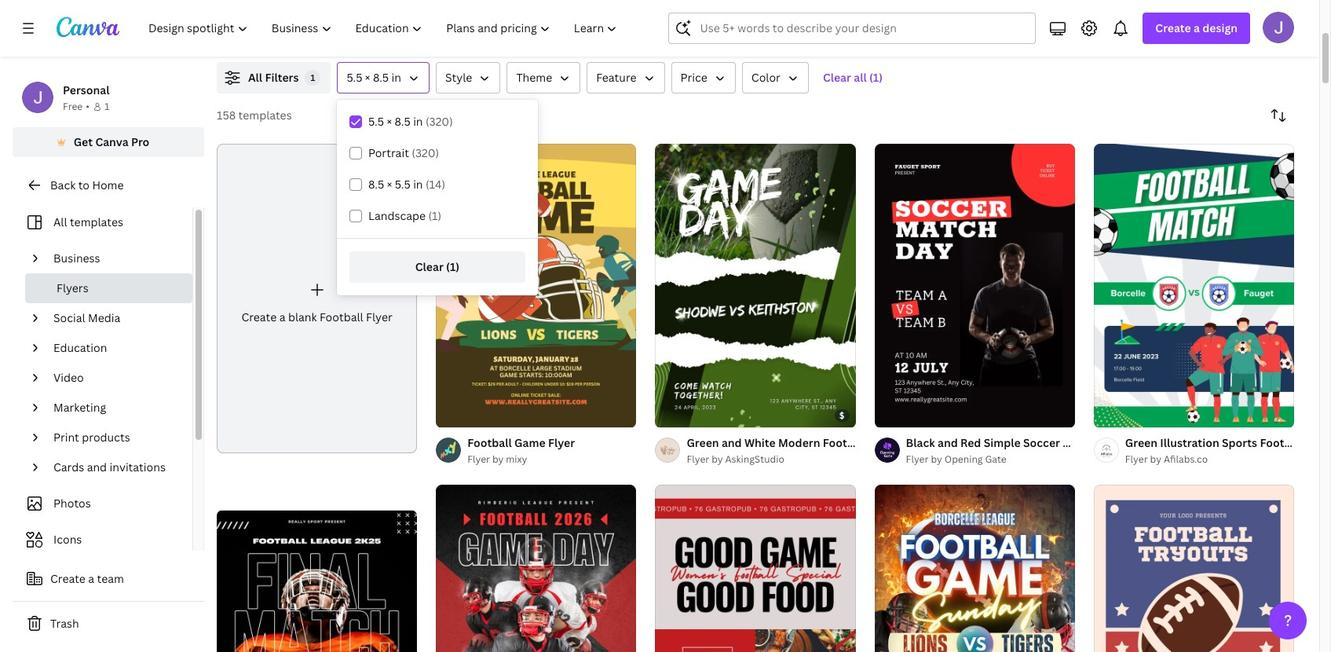Task type: vqa. For each thing, say whether or not it's contained in the screenshot.


Task type: describe. For each thing, give the bounding box(es) containing it.
football inside black and red simple soccer football flyer flyer by opening gate
[[1063, 435, 1107, 450]]

free •
[[63, 100, 89, 113]]

templates for 158 templates
[[239, 108, 292, 123]]

print products
[[53, 430, 130, 445]]

social media
[[53, 310, 120, 325]]

2 horizontal spatial 5.5
[[395, 177, 411, 192]]

by inside green illustration sports football team flyer by afilabs.co
[[1151, 452, 1162, 466]]

green and white modern football game day flyer image
[[655, 144, 856, 427]]

flyers
[[57, 280, 89, 295]]

create for create a design
[[1156, 20, 1191, 35]]

feature
[[596, 70, 637, 85]]

photos
[[53, 496, 91, 511]]

create a team
[[50, 571, 124, 586]]

soccer
[[1024, 435, 1060, 450]]

a for team
[[88, 571, 94, 586]]

8.5 for 5.5 × 8.5 in
[[373, 70, 389, 85]]

canva
[[95, 134, 129, 149]]

marketing
[[53, 400, 106, 415]]

landscape (1)
[[368, 208, 441, 223]]

8.5 × 5.5 in (14)
[[368, 177, 445, 192]]

flyer left askingstudio
[[687, 452, 710, 466]]

style
[[445, 70, 472, 85]]

green and white modern football game day flyer flyer by askingstudio
[[687, 435, 954, 466]]

color button
[[742, 62, 809, 93]]

invitations
[[110, 460, 166, 474]]

illustration
[[1161, 435, 1220, 450]]

askingstudio
[[725, 452, 785, 466]]

create for create a team
[[50, 571, 86, 586]]

(1) inside clear all (1) button
[[870, 70, 883, 85]]

5.5 for 5.5 × 8.5 in
[[347, 70, 362, 85]]

feature button
[[587, 62, 665, 93]]

color
[[752, 70, 781, 85]]

portrait (320)
[[368, 145, 439, 160]]

theme button
[[507, 62, 581, 93]]

day
[[904, 435, 925, 450]]

free
[[63, 100, 83, 113]]

green illustration sports football team flyer by afilabs.co
[[1126, 435, 1332, 466]]

1 vertical spatial 1
[[104, 100, 109, 113]]

design
[[1203, 20, 1238, 35]]

and for black
[[938, 435, 958, 450]]

simple
[[984, 435, 1021, 450]]

video link
[[47, 363, 183, 393]]

black
[[906, 435, 935, 450]]

business link
[[47, 244, 183, 273]]

a for blank
[[279, 310, 286, 325]]

flyer by mixy link
[[468, 452, 575, 467]]

a for design
[[1194, 20, 1200, 35]]

get canva pro
[[74, 134, 150, 149]]

Search search field
[[700, 13, 1026, 43]]

get canva pro button
[[13, 127, 204, 157]]

green and white modern football game day flyer link
[[687, 434, 954, 452]]

social media link
[[47, 303, 183, 333]]

white
[[745, 435, 776, 450]]

and for green
[[722, 435, 742, 450]]

in for 5.5 × 8.5 in
[[392, 70, 401, 85]]

clear (1) button
[[350, 251, 526, 283]]

sports
[[1222, 435, 1258, 450]]

theme
[[516, 70, 552, 85]]

all for all templates
[[53, 214, 67, 229]]

media
[[88, 310, 120, 325]]

clear for clear (1)
[[415, 259, 444, 274]]

football game flyer link
[[468, 434, 575, 452]]

2 vertical spatial 8.5
[[368, 177, 384, 192]]

team
[[1307, 435, 1332, 450]]

in for 8.5 × 5.5 in (14)
[[413, 177, 423, 192]]

portrait
[[368, 145, 409, 160]]

back to home link
[[13, 170, 204, 201]]

Sort by button
[[1263, 100, 1295, 131]]

black and red simple soccer football flyer image
[[875, 144, 1075, 427]]

× for 5.5 × 8.5 in
[[365, 70, 370, 85]]

create a blank football flyer
[[241, 310, 393, 325]]

all for all filters
[[248, 70, 262, 85]]

black and red simple soccer football flyer link
[[906, 434, 1137, 452]]

get
[[74, 134, 93, 149]]

special meal women's football flyer in red black grey grid color blocks style image
[[655, 485, 856, 652]]

education
[[53, 340, 107, 355]]

green for green and white modern football game day flyer
[[687, 435, 719, 450]]

style button
[[436, 62, 501, 93]]

× for 8.5 × 5.5 in (14)
[[387, 177, 392, 192]]

all templates
[[53, 214, 123, 229]]

orange modern bold football league sport flyer image
[[217, 510, 417, 652]]

× for 5.5 × 8.5 in (320)
[[387, 114, 392, 129]]

trash link
[[13, 608, 204, 639]]

flyer up the flyer by mixy link
[[548, 435, 575, 450]]

158
[[217, 108, 236, 123]]

$
[[840, 409, 845, 421]]

home
[[92, 178, 124, 192]]

flyer left illustration
[[1110, 435, 1137, 450]]

price
[[681, 70, 708, 85]]

158 templates
[[217, 108, 292, 123]]

education link
[[47, 333, 183, 363]]

pro
[[131, 134, 150, 149]]

price button
[[671, 62, 736, 93]]

football game flyer flyer by mixy
[[468, 435, 575, 466]]

icons
[[53, 532, 82, 547]]

blank
[[288, 310, 317, 325]]

clear all (1) button
[[815, 62, 891, 93]]



Task type: locate. For each thing, give the bounding box(es) containing it.
0 horizontal spatial 5.5
[[347, 70, 362, 85]]

create a design button
[[1143, 13, 1251, 44]]

a inside create a team button
[[88, 571, 94, 586]]

1 horizontal spatial clear
[[823, 70, 851, 85]]

1 by from the left
[[493, 452, 504, 466]]

templates down back to home
[[70, 214, 123, 229]]

× down top level navigation element
[[365, 70, 370, 85]]

and for cards
[[87, 460, 107, 474]]

gate
[[985, 452, 1007, 466]]

football inside football game flyer flyer by mixy
[[468, 435, 512, 450]]

1 right • on the top left of page
[[104, 100, 109, 113]]

5.5 down portrait (320)
[[395, 177, 411, 192]]

1 green from the left
[[687, 435, 719, 450]]

green illustration sports football team flyer image
[[1094, 144, 1295, 427]]

flyer right day
[[927, 435, 954, 450]]

× inside button
[[365, 70, 370, 85]]

football game flyer image
[[436, 144, 637, 427], [875, 485, 1075, 652]]

0 vertical spatial templates
[[239, 108, 292, 123]]

1 vertical spatial (320)
[[412, 145, 439, 160]]

green inside green and white modern football game day flyer flyer by askingstudio
[[687, 435, 719, 450]]

1 vertical spatial templates
[[70, 214, 123, 229]]

1 horizontal spatial a
[[279, 310, 286, 325]]

1 vertical spatial a
[[279, 310, 286, 325]]

2 vertical spatial create
[[50, 571, 86, 586]]

football
[[320, 310, 363, 325], [468, 435, 512, 450], [823, 435, 868, 450], [1063, 435, 1107, 450], [1260, 435, 1305, 450]]

and left white
[[722, 435, 742, 450]]

8.5 for 5.5 × 8.5 in (320)
[[395, 114, 411, 129]]

cards
[[53, 460, 84, 474]]

create a blank football flyer link
[[217, 144, 417, 454]]

football right blank
[[320, 310, 363, 325]]

2 by from the left
[[712, 452, 723, 466]]

5.5 up portrait
[[368, 114, 384, 129]]

football flyers templates image
[[959, 0, 1295, 43]]

0 vertical spatial ×
[[365, 70, 370, 85]]

clear inside button
[[823, 70, 851, 85]]

create inside button
[[50, 571, 86, 586]]

2 green from the left
[[1126, 435, 1158, 450]]

in for 5.5 × 8.5 in (320)
[[413, 114, 423, 129]]

clear down the 'landscape (1)'
[[415, 259, 444, 274]]

1 vertical spatial all
[[53, 214, 67, 229]]

create
[[1156, 20, 1191, 35], [241, 310, 277, 325], [50, 571, 86, 586]]

team
[[97, 571, 124, 586]]

social
[[53, 310, 85, 325]]

a
[[1194, 20, 1200, 35], [279, 310, 286, 325], [88, 571, 94, 586]]

3 by from the left
[[931, 452, 943, 466]]

by left afilabs.co
[[1151, 452, 1162, 466]]

(320)
[[426, 114, 453, 129], [412, 145, 439, 160]]

game inside green and white modern football game day flyer flyer by askingstudio
[[870, 435, 901, 450]]

and
[[722, 435, 742, 450], [938, 435, 958, 450], [87, 460, 107, 474]]

afilabs.co
[[1164, 452, 1208, 466]]

8.5 up portrait (320)
[[395, 114, 411, 129]]

•
[[86, 100, 89, 113]]

in up portrait (320)
[[413, 114, 423, 129]]

0 horizontal spatial green
[[687, 435, 719, 450]]

1 horizontal spatial green
[[1126, 435, 1158, 450]]

a left team
[[88, 571, 94, 586]]

flyer by opening gate link
[[906, 452, 1075, 467]]

create down icons
[[50, 571, 86, 586]]

a left blank
[[279, 310, 286, 325]]

5.5
[[347, 70, 362, 85], [368, 114, 384, 129], [395, 177, 411, 192]]

all down back
[[53, 214, 67, 229]]

by down black
[[931, 452, 943, 466]]

print products link
[[47, 423, 183, 452]]

2 horizontal spatial a
[[1194, 20, 1200, 35]]

game up the flyer by mixy link
[[515, 435, 546, 450]]

flyer down black
[[906, 452, 929, 466]]

× up portrait
[[387, 114, 392, 129]]

by left askingstudio
[[712, 452, 723, 466]]

mixy
[[506, 452, 527, 466]]

landscape
[[368, 208, 426, 223]]

jacob simon image
[[1263, 12, 1295, 43]]

all templates link
[[22, 207, 183, 237]]

all filters
[[248, 70, 299, 85]]

0 horizontal spatial a
[[88, 571, 94, 586]]

0 horizontal spatial clear
[[415, 259, 444, 274]]

football tryouts flyer image
[[1094, 485, 1295, 652]]

opening
[[945, 452, 983, 466]]

1 vertical spatial 8.5
[[395, 114, 411, 129]]

clear left all
[[823, 70, 851, 85]]

0 vertical spatial all
[[248, 70, 262, 85]]

templates for all templates
[[70, 214, 123, 229]]

2 vertical spatial in
[[413, 177, 423, 192]]

(1) for clear (1)
[[446, 259, 460, 274]]

2 game from the left
[[870, 435, 901, 450]]

green inside green illustration sports football team flyer by afilabs.co
[[1126, 435, 1158, 450]]

a inside create a blank football flyer element
[[279, 310, 286, 325]]

by inside black and red simple soccer football flyer flyer by opening gate
[[931, 452, 943, 466]]

football inside green illustration sports football team flyer by afilabs.co
[[1260, 435, 1305, 450]]

1 horizontal spatial (1)
[[446, 259, 460, 274]]

green left illustration
[[1126, 435, 1158, 450]]

0 horizontal spatial templates
[[70, 214, 123, 229]]

by inside football game flyer flyer by mixy
[[493, 452, 504, 466]]

2 vertical spatial a
[[88, 571, 94, 586]]

green illustration sports football team link
[[1126, 434, 1332, 452]]

1 horizontal spatial 5.5
[[368, 114, 384, 129]]

0 vertical spatial football game flyer image
[[436, 144, 637, 427]]

1 vertical spatial (1)
[[428, 208, 441, 223]]

0 horizontal spatial (1)
[[428, 208, 441, 223]]

templates inside all templates link
[[70, 214, 123, 229]]

(1) for landscape (1)
[[428, 208, 441, 223]]

flyer down the "clear (1)" "button"
[[366, 310, 393, 325]]

1 horizontal spatial 1
[[311, 71, 315, 83]]

flyer left afilabs.co
[[1126, 452, 1148, 466]]

cards and invitations link
[[47, 452, 183, 482]]

create left design
[[1156, 20, 1191, 35]]

0 vertical spatial 8.5
[[373, 70, 389, 85]]

1 vertical spatial in
[[413, 114, 423, 129]]

1 vertical spatial clear
[[415, 259, 444, 274]]

1 vertical spatial create
[[241, 310, 277, 325]]

a inside create a design dropdown button
[[1194, 20, 1200, 35]]

cards and invitations
[[53, 460, 166, 474]]

1 horizontal spatial and
[[722, 435, 742, 450]]

5.5 × 8.5 in
[[347, 70, 401, 85]]

game left day
[[870, 435, 901, 450]]

business
[[53, 251, 100, 266]]

0 vertical spatial (1)
[[870, 70, 883, 85]]

print
[[53, 430, 79, 445]]

flyer
[[366, 310, 393, 325], [548, 435, 575, 450], [927, 435, 954, 450], [1110, 435, 1137, 450], [468, 452, 490, 466], [687, 452, 710, 466], [906, 452, 929, 466], [1126, 452, 1148, 466]]

1 horizontal spatial all
[[248, 70, 262, 85]]

to
[[78, 178, 90, 192]]

create a blank football flyer element
[[217, 144, 417, 454]]

football right soccer
[[1063, 435, 1107, 450]]

1 horizontal spatial football game flyer image
[[875, 485, 1075, 652]]

green for green illustration sports football team
[[1126, 435, 1158, 450]]

all
[[248, 70, 262, 85], [53, 214, 67, 229]]

filters
[[265, 70, 299, 85]]

4 by from the left
[[1151, 452, 1162, 466]]

2 vertical spatial 5.5
[[395, 177, 411, 192]]

game inside football game flyer flyer by mixy
[[515, 435, 546, 450]]

1
[[311, 71, 315, 83], [104, 100, 109, 113]]

football up mixy at left
[[468, 435, 512, 450]]

red
[[961, 435, 981, 450]]

× down portrait
[[387, 177, 392, 192]]

1 right filters
[[311, 71, 315, 83]]

8.5 down top level navigation element
[[373, 70, 389, 85]]

None search field
[[669, 13, 1036, 44]]

1 game from the left
[[515, 435, 546, 450]]

0 horizontal spatial create
[[50, 571, 86, 586]]

0 horizontal spatial and
[[87, 460, 107, 474]]

5.5 for 5.5 × 8.5 in (320)
[[368, 114, 384, 129]]

1 horizontal spatial create
[[241, 310, 277, 325]]

and right cards at the bottom of the page
[[87, 460, 107, 474]]

in left the (14)
[[413, 177, 423, 192]]

5.5 inside button
[[347, 70, 362, 85]]

2 horizontal spatial and
[[938, 435, 958, 450]]

0 vertical spatial clear
[[823, 70, 851, 85]]

(1) inside the "clear (1)" "button"
[[446, 259, 460, 274]]

all left filters
[[248, 70, 262, 85]]

(320) up portrait (320)
[[426, 114, 453, 129]]

1 horizontal spatial templates
[[239, 108, 292, 123]]

create a design
[[1156, 20, 1238, 35]]

0 vertical spatial 1
[[311, 71, 315, 83]]

video
[[53, 370, 84, 385]]

photos link
[[22, 489, 183, 518]]

2 vertical spatial ×
[[387, 177, 392, 192]]

back to home
[[50, 178, 124, 192]]

0 vertical spatial in
[[392, 70, 401, 85]]

back
[[50, 178, 76, 192]]

0 vertical spatial a
[[1194, 20, 1200, 35]]

×
[[365, 70, 370, 85], [387, 114, 392, 129], [387, 177, 392, 192]]

5.5 × 8.5 in button
[[337, 62, 430, 93]]

in up 5.5 × 8.5 in (320)
[[392, 70, 401, 85]]

flyer inside green illustration sports football team flyer by afilabs.co
[[1126, 452, 1148, 466]]

8.5
[[373, 70, 389, 85], [395, 114, 411, 129], [368, 177, 384, 192]]

2 horizontal spatial (1)
[[870, 70, 883, 85]]

templates down all filters
[[239, 108, 292, 123]]

1 vertical spatial ×
[[387, 114, 392, 129]]

create a team button
[[13, 563, 204, 595]]

0 vertical spatial (320)
[[426, 114, 453, 129]]

create for create a blank football flyer
[[241, 310, 277, 325]]

(14)
[[426, 177, 445, 192]]

clear for clear all (1)
[[823, 70, 851, 85]]

green left white
[[687, 435, 719, 450]]

and up opening
[[938, 435, 958, 450]]

products
[[82, 430, 130, 445]]

football inside green and white modern football game day flyer flyer by askingstudio
[[823, 435, 868, 450]]

flyer by afilabs.co link
[[1126, 452, 1295, 467]]

1 filter options selected element
[[305, 70, 321, 86]]

personal
[[63, 82, 110, 97]]

clear (1)
[[415, 259, 460, 274]]

1 vertical spatial 5.5
[[368, 114, 384, 129]]

clear
[[823, 70, 851, 85], [415, 259, 444, 274]]

red and black football game sport flyer image
[[436, 485, 637, 652]]

black and red simple soccer football flyer flyer by opening gate
[[906, 435, 1137, 466]]

1 horizontal spatial game
[[870, 435, 901, 450]]

and inside green and white modern football game day flyer flyer by askingstudio
[[722, 435, 742, 450]]

5.5 × 8.5 in (320)
[[368, 114, 453, 129]]

football left team
[[1260, 435, 1305, 450]]

1 vertical spatial football game flyer image
[[875, 485, 1075, 652]]

create inside dropdown button
[[1156, 20, 1191, 35]]

8.5 down portrait
[[368, 177, 384, 192]]

8.5 inside button
[[373, 70, 389, 85]]

in inside button
[[392, 70, 401, 85]]

2 horizontal spatial create
[[1156, 20, 1191, 35]]

0 vertical spatial 5.5
[[347, 70, 362, 85]]

flyer left mixy at left
[[468, 452, 490, 466]]

0 horizontal spatial football game flyer image
[[436, 144, 637, 427]]

green
[[687, 435, 719, 450], [1126, 435, 1158, 450]]

clear inside "button"
[[415, 259, 444, 274]]

icons link
[[22, 525, 183, 555]]

5.5 right 1 filter options selected element at the left of the page
[[347, 70, 362, 85]]

0 horizontal spatial 1
[[104, 100, 109, 113]]

in
[[392, 70, 401, 85], [413, 114, 423, 129], [413, 177, 423, 192]]

by inside green and white modern football game day flyer flyer by askingstudio
[[712, 452, 723, 466]]

and inside black and red simple soccer football flyer flyer by opening gate
[[938, 435, 958, 450]]

by left mixy at left
[[493, 452, 504, 466]]

football down $
[[823, 435, 868, 450]]

by
[[493, 452, 504, 466], [712, 452, 723, 466], [931, 452, 943, 466], [1151, 452, 1162, 466]]

marketing link
[[47, 393, 183, 423]]

0 vertical spatial create
[[1156, 20, 1191, 35]]

modern
[[779, 435, 820, 450]]

0 horizontal spatial game
[[515, 435, 546, 450]]

a left design
[[1194, 20, 1200, 35]]

clear all (1)
[[823, 70, 883, 85]]

0 horizontal spatial all
[[53, 214, 67, 229]]

(320) up the (14)
[[412, 145, 439, 160]]

top level navigation element
[[138, 13, 631, 44]]

create left blank
[[241, 310, 277, 325]]

2 vertical spatial (1)
[[446, 259, 460, 274]]

all
[[854, 70, 867, 85]]

flyer by askingstudio link
[[687, 452, 856, 467]]



